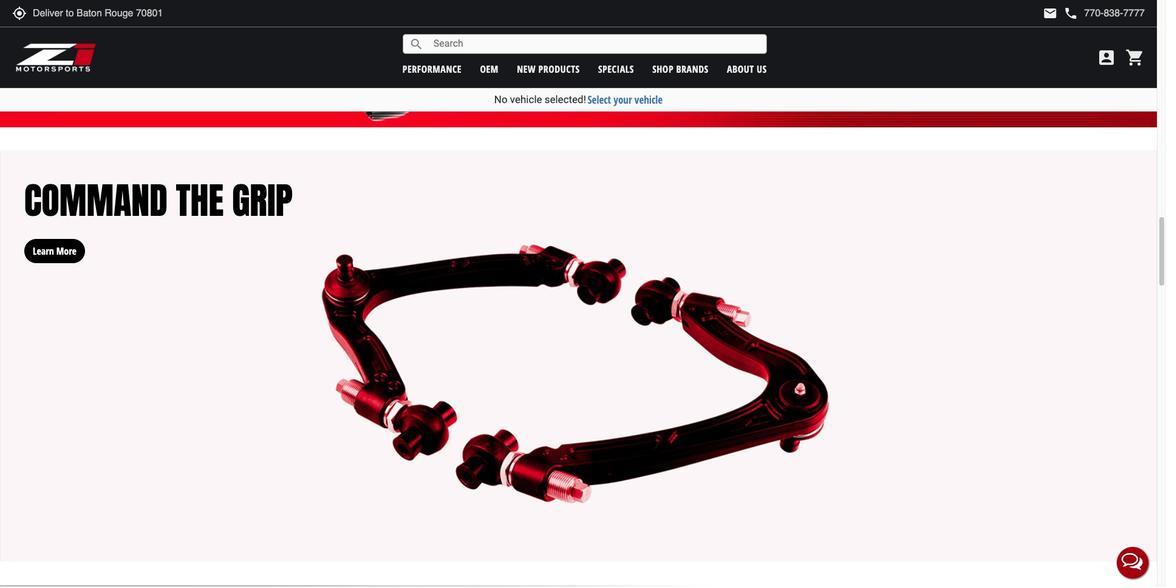 Task type: locate. For each thing, give the bounding box(es) containing it.
command
[[24, 173, 167, 229]]

select
[[588, 93, 611, 107]]

about us link
[[727, 62, 767, 76]]

oem link
[[480, 62, 499, 76]]

mail
[[1043, 6, 1058, 21]]

vehicle inside no vehicle selected! select your vehicle
[[510, 94, 542, 106]]

hold the power   improve response and power delivery with a clutch and flywheel upgrade image
[[0, 586, 1157, 588]]

mail phone
[[1043, 6, 1078, 21]]

specials link
[[598, 62, 634, 76]]

more
[[56, 245, 76, 258]]

command the grip
[[24, 173, 293, 229]]

phone
[[1064, 6, 1078, 21]]

vehicle right your
[[635, 93, 663, 107]]

shopping_cart
[[1125, 48, 1145, 67]]

learn more link
[[24, 227, 85, 264]]

no vehicle selected! select your vehicle
[[494, 93, 663, 107]]

products
[[538, 62, 580, 76]]

Search search field
[[424, 35, 766, 53]]

shopping_cart link
[[1122, 48, 1145, 67]]

shop brands
[[652, 62, 709, 76]]

account_box link
[[1094, 48, 1119, 67]]

command the grip image
[[0, 151, 1157, 562]]

new
[[517, 62, 536, 76]]

vehicle
[[635, 93, 663, 107], [510, 94, 542, 106]]

vehicle right "no" on the top of the page
[[510, 94, 542, 106]]

about
[[727, 62, 754, 76]]

performance link
[[402, 62, 462, 76]]

no
[[494, 94, 508, 106]]

account_box
[[1097, 48, 1116, 67]]

0 horizontal spatial vehicle
[[510, 94, 542, 106]]



Task type: vqa. For each thing, say whether or not it's contained in the screenshot.
More at the top left of the page
yes



Task type: describe. For each thing, give the bounding box(es) containing it.
new products link
[[517, 62, 580, 76]]

learn more
[[33, 245, 76, 258]]

about us
[[727, 62, 767, 76]]

search
[[409, 37, 424, 51]]

selected!
[[545, 94, 586, 106]]

the
[[176, 173, 224, 229]]

my_location
[[12, 6, 27, 21]]

brands
[[676, 62, 709, 76]]

shop
[[652, 62, 674, 76]]

shop brands link
[[652, 62, 709, 76]]

oem
[[480, 62, 499, 76]]

smoking deals on exhaust image
[[0, 0, 1157, 127]]

specials
[[598, 62, 634, 76]]

1 horizontal spatial vehicle
[[635, 93, 663, 107]]

z1 motorsports logo image
[[15, 43, 97, 73]]

learn
[[33, 245, 54, 258]]

select your vehicle link
[[588, 93, 663, 107]]

new products
[[517, 62, 580, 76]]

your
[[614, 93, 632, 107]]

mail link
[[1043, 6, 1058, 21]]

phone link
[[1064, 6, 1145, 21]]

us
[[757, 62, 767, 76]]

grip
[[232, 173, 293, 229]]

performance
[[402, 62, 462, 76]]



